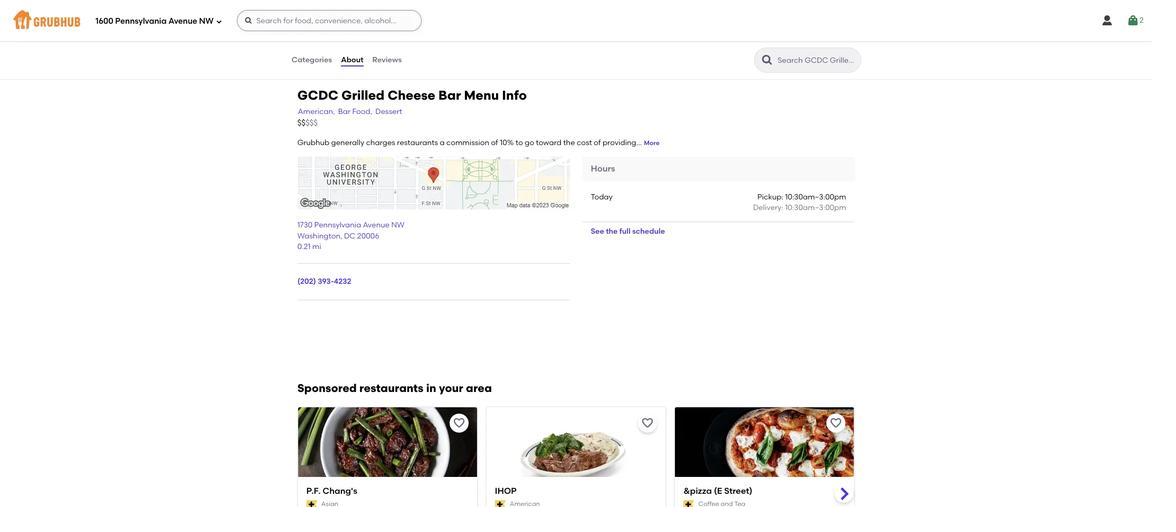 Task type: vqa. For each thing, say whether or not it's contained in the screenshot.
IHOP
yes



Task type: locate. For each thing, give the bounding box(es) containing it.
subscription pass image
[[307, 500, 317, 507], [495, 500, 506, 507], [684, 500, 695, 507]]

2 horizontal spatial svg image
[[1127, 14, 1140, 27]]

10:30am–3:00pm right delivery:
[[786, 203, 847, 212]]

american, button
[[298, 106, 336, 118]]

2 10:30am–3:00pm from the top
[[786, 203, 847, 212]]

nw for 1730 pennsylvania avenue nw washington , dc 20006 0.21 mi
[[391, 221, 405, 230]]

0 vertical spatial 10:30am–3:00pm
[[786, 193, 847, 202]]

&pizza (e street) link
[[684, 486, 846, 498]]

the inside button
[[606, 227, 618, 236]]

subscription pass image down the p.f.
[[307, 500, 317, 507]]

393-
[[318, 277, 334, 286]]

nw
[[199, 16, 214, 26], [391, 221, 405, 230]]

1 vertical spatial the
[[606, 227, 618, 236]]

subscription pass image for ihop
[[495, 500, 506, 507]]

reviews
[[373, 55, 402, 64]]

Search for food, convenience, alcohol... search field
[[237, 10, 422, 31]]

1 vertical spatial avenue
[[363, 221, 390, 230]]

bar left menu
[[439, 87, 461, 103]]

1 horizontal spatial subscription pass image
[[495, 500, 506, 507]]

(202)
[[298, 277, 316, 286]]

1 horizontal spatial nw
[[391, 221, 405, 230]]

restaurants left in
[[360, 382, 424, 395]]

cost
[[577, 138, 592, 147]]

of right cost at top
[[594, 138, 601, 147]]

$$$$$
[[298, 118, 318, 128]]

bar left food,
[[338, 107, 351, 116]]

2 horizontal spatial subscription pass image
[[684, 500, 695, 507]]

cheese
[[388, 87, 436, 103]]

0 vertical spatial bar
[[439, 87, 461, 103]]

save this restaurant image
[[642, 417, 654, 430], [830, 417, 843, 430]]

commission
[[447, 138, 490, 147]]

the left full
[[606, 227, 618, 236]]

0 vertical spatial the
[[564, 138, 575, 147]]

p.f. chang's  logo image
[[298, 408, 477, 496]]

10:30am–3:00pm right pickup: on the top right of page
[[786, 193, 847, 202]]

1 vertical spatial nw
[[391, 221, 405, 230]]

subscription pass image for p.f. chang's
[[307, 500, 317, 507]]

0 horizontal spatial svg image
[[216, 18, 222, 25]]

of left 10% on the left of the page
[[491, 138, 498, 147]]

nw for 1600 pennsylvania avenue nw
[[199, 16, 214, 26]]

0 vertical spatial pennsylvania
[[115, 16, 167, 26]]

0 vertical spatial avenue
[[169, 16, 197, 26]]

1 vertical spatial restaurants
[[360, 382, 424, 395]]

3 save this restaurant button from the left
[[827, 414, 846, 433]]

see the full schedule
[[591, 227, 665, 236]]

4232
[[334, 277, 351, 286]]

0 horizontal spatial avenue
[[169, 16, 197, 26]]

nw inside main navigation navigation
[[199, 16, 214, 26]]

charges
[[366, 138, 395, 147]]

avenue for 1600 pennsylvania avenue nw
[[169, 16, 197, 26]]

pennsylvania up ","
[[314, 221, 361, 230]]

2 subscription pass image from the left
[[495, 500, 506, 507]]

0 horizontal spatial bar
[[338, 107, 351, 116]]

about
[[341, 55, 364, 64]]

go
[[525, 138, 534, 147]]

...
[[637, 138, 642, 147]]

10:30am–3:00pm
[[786, 193, 847, 202], [786, 203, 847, 212]]

reviews button
[[372, 41, 402, 79]]

of
[[491, 138, 498, 147], [594, 138, 601, 147]]

chang's
[[323, 486, 358, 497]]

1 vertical spatial pennsylvania
[[314, 221, 361, 230]]

1 horizontal spatial save this restaurant button
[[638, 414, 657, 433]]

dc
[[344, 232, 356, 241]]

0 horizontal spatial pennsylvania
[[115, 16, 167, 26]]

pennsylvania inside '1730 pennsylvania avenue nw washington , dc 20006 0.21 mi'
[[314, 221, 361, 230]]

save this restaurant image
[[453, 417, 466, 430]]

0 horizontal spatial subscription pass image
[[307, 500, 317, 507]]

0 horizontal spatial of
[[491, 138, 498, 147]]

avenue inside '1730 pennsylvania avenue nw washington , dc 20006 0.21 mi'
[[363, 221, 390, 230]]

gcdc grilled cheese bar menu info
[[298, 87, 527, 103]]

ihop logo image
[[487, 408, 666, 496]]

0 horizontal spatial save this restaurant button
[[450, 414, 469, 433]]

subscription pass image down &pizza
[[684, 500, 695, 507]]

info
[[502, 87, 527, 103]]

menu
[[464, 87, 499, 103]]

avenue for 1730 pennsylvania avenue nw washington , dc 20006 0.21 mi
[[363, 221, 390, 230]]

avenue inside main navigation navigation
[[169, 16, 197, 26]]

dessert
[[376, 107, 402, 116]]

restaurants left a
[[397, 138, 438, 147]]

pennsylvania
[[115, 16, 167, 26], [314, 221, 361, 230]]

pickup: 10:30am–3:00pm delivery: 10:30am–3:00pm
[[754, 193, 847, 212]]

1 horizontal spatial avenue
[[363, 221, 390, 230]]

restaurants
[[397, 138, 438, 147], [360, 382, 424, 395]]

today
[[591, 193, 613, 202]]

full
[[620, 227, 631, 236]]

1 horizontal spatial pennsylvania
[[314, 221, 361, 230]]

pennsylvania right '1600'
[[115, 16, 167, 26]]

0 vertical spatial nw
[[199, 16, 214, 26]]

delivery:
[[754, 203, 784, 212]]

svg image
[[1102, 14, 1114, 27], [1127, 14, 1140, 27], [216, 18, 222, 25]]

1 horizontal spatial the
[[606, 227, 618, 236]]

1 subscription pass image from the left
[[307, 500, 317, 507]]

bar
[[439, 87, 461, 103], [338, 107, 351, 116]]

2 save this restaurant image from the left
[[830, 417, 843, 430]]

1 horizontal spatial save this restaurant image
[[830, 417, 843, 430]]

1 save this restaurant image from the left
[[642, 417, 654, 430]]

1 vertical spatial 10:30am–3:00pm
[[786, 203, 847, 212]]

1 horizontal spatial of
[[594, 138, 601, 147]]

avenue
[[169, 16, 197, 26], [363, 221, 390, 230]]

subscription pass image down ihop
[[495, 500, 506, 507]]

the left cost at top
[[564, 138, 575, 147]]

$$
[[298, 118, 306, 128]]

2 horizontal spatial save this restaurant button
[[827, 414, 846, 433]]

0 horizontal spatial nw
[[199, 16, 214, 26]]

pennsylvania for 1600
[[115, 16, 167, 26]]

1730
[[298, 221, 313, 230]]

pennsylvania inside main navigation navigation
[[115, 16, 167, 26]]

3 subscription pass image from the left
[[684, 500, 695, 507]]

the
[[564, 138, 575, 147], [606, 227, 618, 236]]

dessert button
[[375, 106, 403, 118]]

0 horizontal spatial the
[[564, 138, 575, 147]]

0 horizontal spatial save this restaurant image
[[642, 417, 654, 430]]

1 save this restaurant button from the left
[[450, 414, 469, 433]]

more button
[[644, 139, 660, 148]]

more
[[644, 139, 660, 147]]

nw inside '1730 pennsylvania avenue nw washington , dc 20006 0.21 mi'
[[391, 221, 405, 230]]

save this restaurant button
[[450, 414, 469, 433], [638, 414, 657, 433], [827, 414, 846, 433]]

area
[[466, 382, 492, 395]]



Task type: describe. For each thing, give the bounding box(es) containing it.
save this restaurant button for (e
[[827, 414, 846, 433]]

gcdc
[[298, 87, 339, 103]]

10%
[[500, 138, 514, 147]]

save this restaurant button for chang's
[[450, 414, 469, 433]]

1 horizontal spatial bar
[[439, 87, 461, 103]]

mi
[[312, 242, 321, 251]]

sponsored
[[298, 382, 357, 395]]

in
[[426, 382, 436, 395]]

&pizza (e street) logo image
[[675, 408, 855, 496]]

providing
[[603, 138, 637, 147]]

washington
[[298, 232, 341, 241]]

0 vertical spatial restaurants
[[397, 138, 438, 147]]

food,
[[352, 107, 372, 116]]

a
[[440, 138, 445, 147]]

pennsylvania for 1730
[[314, 221, 361, 230]]

about button
[[341, 41, 364, 79]]

toward
[[536, 138, 562, 147]]

sponsored restaurants in your area
[[298, 382, 492, 395]]

(202) 393-4232
[[298, 277, 351, 286]]

&pizza
[[684, 486, 712, 497]]

categories
[[292, 55, 332, 64]]

(e
[[714, 486, 723, 497]]

p.f. chang's
[[307, 486, 358, 497]]

0.21
[[298, 242, 311, 251]]

grubhub
[[298, 138, 330, 147]]

2 of from the left
[[594, 138, 601, 147]]

save this restaurant image for ihop
[[642, 417, 654, 430]]

&pizza (e street)
[[684, 486, 753, 497]]

svg image inside 2 button
[[1127, 14, 1140, 27]]

1 vertical spatial bar
[[338, 107, 351, 116]]

2
[[1140, 16, 1144, 25]]

pickup:
[[758, 193, 784, 202]]

20006
[[357, 232, 379, 241]]

grilled
[[342, 87, 385, 103]]

p.f. chang's link
[[307, 486, 469, 498]]

american,
[[298, 107, 335, 116]]

bar food, button
[[338, 106, 373, 118]]

american, bar food, dessert
[[298, 107, 402, 116]]

search icon image
[[761, 54, 774, 67]]

p.f.
[[307, 486, 321, 497]]

Search GCDC Grilled Cheese Bar search field
[[777, 55, 858, 65]]

1 horizontal spatial svg image
[[1102, 14, 1114, 27]]

(202) 393-4232 button
[[298, 277, 351, 287]]

save this restaurant image for &pizza (e street)
[[830, 417, 843, 430]]

1600
[[96, 16, 113, 26]]

ihop link
[[495, 486, 657, 498]]

hours
[[591, 164, 615, 174]]

schedule
[[633, 227, 665, 236]]

2 save this restaurant button from the left
[[638, 414, 657, 433]]

main navigation navigation
[[0, 0, 1153, 41]]

,
[[341, 232, 342, 241]]

to
[[516, 138, 523, 147]]

1600 pennsylvania avenue nw
[[96, 16, 214, 26]]

see the full schedule button
[[583, 222, 674, 241]]

generally
[[331, 138, 364, 147]]

see
[[591, 227, 604, 236]]

grubhub generally charges restaurants a commission of 10% to go toward the cost of providing ... more
[[298, 138, 660, 147]]

1 10:30am–3:00pm from the top
[[786, 193, 847, 202]]

your
[[439, 382, 463, 395]]

categories button
[[291, 41, 333, 79]]

subscription pass image for &pizza (e street)
[[684, 500, 695, 507]]

ihop
[[495, 486, 517, 497]]

svg image
[[244, 16, 253, 25]]

1730 pennsylvania avenue nw washington , dc 20006 0.21 mi
[[298, 221, 405, 251]]

street)
[[725, 486, 753, 497]]

1 of from the left
[[491, 138, 498, 147]]

2 button
[[1127, 11, 1144, 30]]



